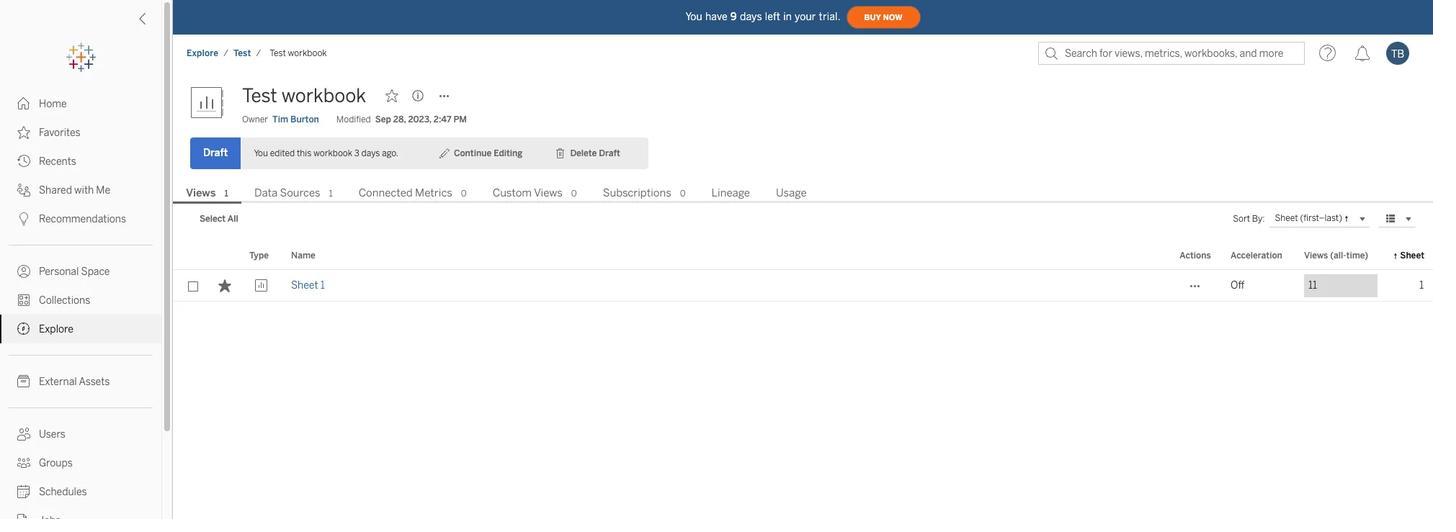Task type: vqa. For each thing, say whether or not it's contained in the screenshot.
'Redo' image
no



Task type: describe. For each thing, give the bounding box(es) containing it.
explore for explore
[[39, 324, 73, 336]]

views for views
[[186, 187, 216, 200]]

home
[[39, 98, 67, 110]]

custom views
[[493, 187, 563, 200]]

buy now
[[865, 13, 903, 22]]

left
[[765, 10, 781, 23]]

shared with me link
[[0, 176, 161, 205]]

collections link
[[0, 286, 161, 315]]

external
[[39, 376, 77, 388]]

you for you have 9 days left in your trial.
[[686, 10, 703, 23]]

connected
[[359, 187, 413, 200]]

all
[[228, 214, 238, 224]]

data sources
[[254, 187, 320, 200]]

sub-spaces tab list
[[173, 185, 1434, 204]]

2 vertical spatial workbook
[[313, 148, 353, 159]]

tim
[[272, 115, 288, 125]]

this
[[297, 148, 312, 159]]

sheet 1
[[291, 280, 325, 292]]

buy now button
[[847, 6, 921, 29]]

buy
[[865, 13, 881, 22]]

0 vertical spatial workbook
[[288, 48, 327, 58]]

draft
[[203, 147, 228, 159]]

groups link
[[0, 449, 161, 478]]

pm
[[454, 115, 467, 125]]

by text only_f5he34f image for recommendations
[[17, 213, 30, 226]]

Search for views, metrics, workbooks, and more text field
[[1039, 42, 1305, 65]]

users
[[39, 429, 66, 441]]

connected metrics
[[359, 187, 452, 200]]

select
[[200, 214, 226, 224]]

test workbook inside test workbook "main content"
[[242, 84, 366, 107]]

users link
[[0, 420, 161, 449]]

you have 9 days left in your trial.
[[686, 10, 841, 23]]

test workbook main content
[[173, 72, 1434, 520]]

by text only_f5he34f image for shared with me
[[17, 184, 30, 197]]

external assets link
[[0, 368, 161, 396]]

with
[[74, 185, 94, 197]]

modified sep 28, 2023, 2:47 pm
[[336, 115, 467, 125]]

0 for views
[[571, 189, 577, 199]]

acceleration
[[1231, 251, 1283, 261]]

favorites
[[39, 127, 80, 139]]

by text only_f5he34f image for favorites
[[17, 126, 30, 139]]

by text only_f5he34f image for home
[[17, 97, 30, 110]]

owner
[[242, 115, 268, 125]]

2:47
[[434, 115, 451, 125]]

1 vertical spatial explore link
[[0, 315, 161, 344]]

0 vertical spatial test workbook
[[270, 48, 327, 58]]

days inside test workbook "main content"
[[362, 148, 380, 159]]

ago.
[[382, 148, 399, 159]]

test inside "main content"
[[242, 84, 277, 107]]

you for you edited this workbook 3 days ago.
[[254, 148, 268, 159]]

sheet 1 link
[[291, 270, 325, 302]]

me
[[96, 185, 110, 197]]

actions
[[1180, 251, 1211, 261]]

by text only_f5he34f image for external assets
[[17, 376, 30, 388]]

0 vertical spatial explore link
[[186, 48, 219, 59]]

select all button
[[190, 210, 248, 228]]

custom
[[493, 187, 532, 200]]

metrics
[[415, 187, 452, 200]]

explore / test /
[[187, 48, 261, 58]]

by text only_f5he34f image for groups
[[17, 457, 30, 470]]

test link
[[233, 48, 252, 59]]

personal space link
[[0, 257, 161, 286]]

row containing sheet 1
[[173, 270, 1434, 302]]

recommendations link
[[0, 205, 161, 234]]

test right test link
[[270, 48, 286, 58]]

1 vertical spatial workbook
[[282, 84, 366, 107]]



Task type: locate. For each thing, give the bounding box(es) containing it.
0 right metrics
[[461, 189, 467, 199]]

you left have
[[686, 10, 703, 23]]

explore inside main navigation. press the up and down arrow keys to access links. element
[[39, 324, 73, 336]]

1 horizontal spatial views
[[534, 187, 563, 200]]

0 horizontal spatial views
[[186, 187, 216, 200]]

workbook image
[[190, 81, 234, 125]]

1 horizontal spatial 0
[[571, 189, 577, 199]]

0 right custom views
[[571, 189, 577, 199]]

test left test workbook element
[[234, 48, 251, 58]]

by text only_f5he34f image for users
[[17, 428, 30, 441]]

by text only_f5he34f image for collections
[[17, 294, 30, 307]]

views (all-time)
[[1305, 251, 1369, 261]]

by text only_f5he34f image for recents
[[17, 155, 30, 168]]

3 by text only_f5he34f image from the top
[[17, 294, 30, 307]]

1 by text only_f5he34f image from the top
[[17, 126, 30, 139]]

select all
[[200, 214, 238, 224]]

modified
[[336, 115, 371, 125]]

7 by text only_f5he34f image from the top
[[17, 457, 30, 470]]

0 horizontal spatial sheet
[[291, 280, 318, 292]]

2 by text only_f5he34f image from the top
[[17, 184, 30, 197]]

views left "(all-"
[[1305, 251, 1328, 261]]

0 horizontal spatial you
[[254, 148, 268, 159]]

6 by text only_f5he34f image from the top
[[17, 428, 30, 441]]

sep
[[375, 115, 391, 125]]

views right the custom
[[534, 187, 563, 200]]

name
[[291, 251, 316, 261]]

0 vertical spatial you
[[686, 10, 703, 23]]

by text only_f5he34f image inside groups link
[[17, 457, 30, 470]]

1 horizontal spatial you
[[686, 10, 703, 23]]

shared
[[39, 185, 72, 197]]

6 by text only_f5he34f image from the top
[[17, 515, 30, 520]]

test workbook element
[[265, 48, 331, 58]]

by text only_f5he34f image left shared
[[17, 184, 30, 197]]

0 right subscriptions in the left top of the page
[[680, 189, 686, 199]]

by text only_f5he34f image inside 'users' link
[[17, 428, 30, 441]]

external assets
[[39, 376, 110, 388]]

off
[[1231, 280, 1245, 292]]

by text only_f5he34f image left groups
[[17, 457, 30, 470]]

sheet inside row
[[291, 280, 318, 292]]

sheet for sheet 1
[[291, 280, 318, 292]]

by text only_f5he34f image inside recommendations link
[[17, 213, 30, 226]]

schedules link
[[0, 478, 161, 507]]

in
[[784, 10, 792, 23]]

explore link
[[186, 48, 219, 59], [0, 315, 161, 344]]

by text only_f5he34f image inside external assets link
[[17, 376, 30, 388]]

by text only_f5he34f image left 'personal'
[[17, 265, 30, 278]]

explore
[[187, 48, 219, 58], [39, 324, 73, 336]]

5 by text only_f5he34f image from the top
[[17, 376, 30, 388]]

by text only_f5he34f image left home
[[17, 97, 30, 110]]

2 by text only_f5he34f image from the top
[[17, 155, 30, 168]]

workbook right test link
[[288, 48, 327, 58]]

1 vertical spatial you
[[254, 148, 268, 159]]

test
[[234, 48, 251, 58], [270, 48, 286, 58], [242, 84, 277, 107]]

navigation panel element
[[0, 43, 161, 520]]

personal
[[39, 266, 79, 278]]

by text only_f5he34f image left "external"
[[17, 376, 30, 388]]

by text only_f5he34f image left collections
[[17, 294, 30, 307]]

sheet
[[1401, 251, 1425, 261], [291, 280, 318, 292]]

0 horizontal spatial 0
[[461, 189, 467, 199]]

by text only_f5he34f image left recommendations
[[17, 213, 30, 226]]

recents link
[[0, 147, 161, 176]]

sheet for sheet
[[1401, 251, 1425, 261]]

1 vertical spatial days
[[362, 148, 380, 159]]

0 vertical spatial sheet
[[1401, 251, 1425, 261]]

grid containing sheet 1
[[173, 243, 1434, 520]]

1 horizontal spatial days
[[740, 10, 762, 23]]

workbook
[[288, 48, 327, 58], [282, 84, 366, 107], [313, 148, 353, 159]]

you edited this workbook 3 days ago.
[[254, 148, 399, 159]]

by text only_f5he34f image inside home link
[[17, 97, 30, 110]]

1 horizontal spatial explore link
[[186, 48, 219, 59]]

0 horizontal spatial explore
[[39, 324, 73, 336]]

days right 3
[[362, 148, 380, 159]]

2 horizontal spatial 0
[[680, 189, 686, 199]]

0 vertical spatial days
[[740, 10, 762, 23]]

3 by text only_f5he34f image from the top
[[17, 213, 30, 226]]

explore for explore / test /
[[187, 48, 219, 58]]

0 horizontal spatial explore link
[[0, 315, 161, 344]]

you left edited
[[254, 148, 268, 159]]

0 horizontal spatial days
[[362, 148, 380, 159]]

workbook left 3
[[313, 148, 353, 159]]

usage
[[776, 187, 807, 200]]

28,
[[393, 115, 406, 125]]

now
[[883, 13, 903, 22]]

data
[[254, 187, 278, 200]]

days right 9
[[740, 10, 762, 23]]

you
[[686, 10, 703, 23], [254, 148, 268, 159]]

sort by:
[[1233, 214, 1265, 224]]

0 for metrics
[[461, 189, 467, 199]]

3
[[354, 148, 360, 159]]

grid
[[173, 243, 1434, 520]]

0 vertical spatial explore
[[187, 48, 219, 58]]

1 by text only_f5he34f image from the top
[[17, 97, 30, 110]]

by text only_f5he34f image
[[17, 97, 30, 110], [17, 155, 30, 168], [17, 294, 30, 307], [17, 323, 30, 336], [17, 376, 30, 388], [17, 428, 30, 441], [17, 457, 30, 470]]

by text only_f5he34f image inside personal space 'link'
[[17, 265, 30, 278]]

time)
[[1347, 251, 1369, 261]]

/
[[224, 48, 228, 58], [256, 48, 261, 58]]

explore link left test link
[[186, 48, 219, 59]]

views
[[186, 187, 216, 200], [534, 187, 563, 200], [1305, 251, 1328, 261]]

9
[[731, 10, 737, 23]]

views inside grid
[[1305, 251, 1328, 261]]

days
[[740, 10, 762, 23], [362, 148, 380, 159]]

1 horizontal spatial explore
[[187, 48, 219, 58]]

by text only_f5he34f image for explore
[[17, 323, 30, 336]]

by text only_f5he34f image inside the favorites link
[[17, 126, 30, 139]]

1 / from the left
[[224, 48, 228, 58]]

by text only_f5he34f image down collections link
[[17, 323, 30, 336]]

by text only_f5he34f image for schedules
[[17, 486, 30, 499]]

explore left test link
[[187, 48, 219, 58]]

schedules
[[39, 486, 87, 499]]

sort
[[1233, 214, 1251, 224]]

shared with me
[[39, 185, 110, 197]]

explore down collections
[[39, 324, 73, 336]]

sources
[[280, 187, 320, 200]]

by text only_f5he34f image
[[17, 126, 30, 139], [17, 184, 30, 197], [17, 213, 30, 226], [17, 265, 30, 278], [17, 486, 30, 499], [17, 515, 30, 520]]

by text only_f5he34f image inside the explore link
[[17, 323, 30, 336]]

recents
[[39, 156, 76, 168]]

sheet right 'time)' on the right of page
[[1401, 251, 1425, 261]]

test workbook
[[270, 48, 327, 58], [242, 84, 366, 107]]

home link
[[0, 89, 161, 118]]

by text only_f5he34f image inside schedules link
[[17, 486, 30, 499]]

personal space
[[39, 266, 110, 278]]

test workbook right test link
[[270, 48, 327, 58]]

your
[[795, 10, 816, 23]]

row
[[173, 270, 1434, 302]]

burton
[[290, 115, 319, 125]]

2 horizontal spatial views
[[1305, 251, 1328, 261]]

/ right test link
[[256, 48, 261, 58]]

by text only_f5he34f image left the favorites
[[17, 126, 30, 139]]

1 0 from the left
[[461, 189, 467, 199]]

2 / from the left
[[256, 48, 261, 58]]

2023,
[[408, 115, 431, 125]]

favorites link
[[0, 118, 161, 147]]

views for views (all-time)
[[1305, 251, 1328, 261]]

(all-
[[1331, 251, 1347, 261]]

test up owner
[[242, 84, 277, 107]]

by text only_f5he34f image inside collections link
[[17, 294, 30, 307]]

1 vertical spatial sheet
[[291, 280, 318, 292]]

/ left test link
[[224, 48, 228, 58]]

tim burton link
[[272, 113, 319, 126]]

1 horizontal spatial sheet
[[1401, 251, 1425, 261]]

groups
[[39, 458, 73, 470]]

1
[[225, 189, 228, 199], [329, 189, 333, 199], [321, 280, 325, 292], [1420, 280, 1424, 292]]

by text only_f5he34f image inside the "shared with me" "link"
[[17, 184, 30, 197]]

test workbook up burton
[[242, 84, 366, 107]]

0 horizontal spatial /
[[224, 48, 228, 58]]

3 0 from the left
[[680, 189, 686, 199]]

4 by text only_f5he34f image from the top
[[17, 323, 30, 336]]

by text only_f5he34f image down schedules link
[[17, 515, 30, 520]]

collections
[[39, 295, 90, 307]]

by text only_f5he34f image left users on the left bottom of the page
[[17, 428, 30, 441]]

11
[[1309, 280, 1318, 292]]

space
[[81, 266, 110, 278]]

assets
[[79, 376, 110, 388]]

lineage
[[712, 187, 750, 200]]

edited
[[270, 148, 295, 159]]

owner tim burton
[[242, 115, 319, 125]]

trial.
[[819, 10, 841, 23]]

by text only_f5he34f image left the recents
[[17, 155, 30, 168]]

1 vertical spatial explore
[[39, 324, 73, 336]]

sheet down name
[[291, 280, 318, 292]]

explore link down collections
[[0, 315, 161, 344]]

by text only_f5he34f image for personal space
[[17, 265, 30, 278]]

type
[[249, 251, 269, 261]]

by text only_f5he34f image left schedules
[[17, 486, 30, 499]]

1 vertical spatial test workbook
[[242, 84, 366, 107]]

have
[[706, 10, 728, 23]]

5 by text only_f5he34f image from the top
[[17, 486, 30, 499]]

4 by text only_f5he34f image from the top
[[17, 265, 30, 278]]

subscriptions
[[603, 187, 672, 200]]

0
[[461, 189, 467, 199], [571, 189, 577, 199], [680, 189, 686, 199]]

workbook up burton
[[282, 84, 366, 107]]

view image
[[255, 280, 268, 293]]

main navigation. press the up and down arrow keys to access links. element
[[0, 89, 161, 520]]

you inside test workbook "main content"
[[254, 148, 268, 159]]

by:
[[1252, 214, 1265, 224]]

by text only_f5he34f image inside recents link
[[17, 155, 30, 168]]

1 horizontal spatial /
[[256, 48, 261, 58]]

2 0 from the left
[[571, 189, 577, 199]]

recommendations
[[39, 213, 126, 226]]

views up select
[[186, 187, 216, 200]]



